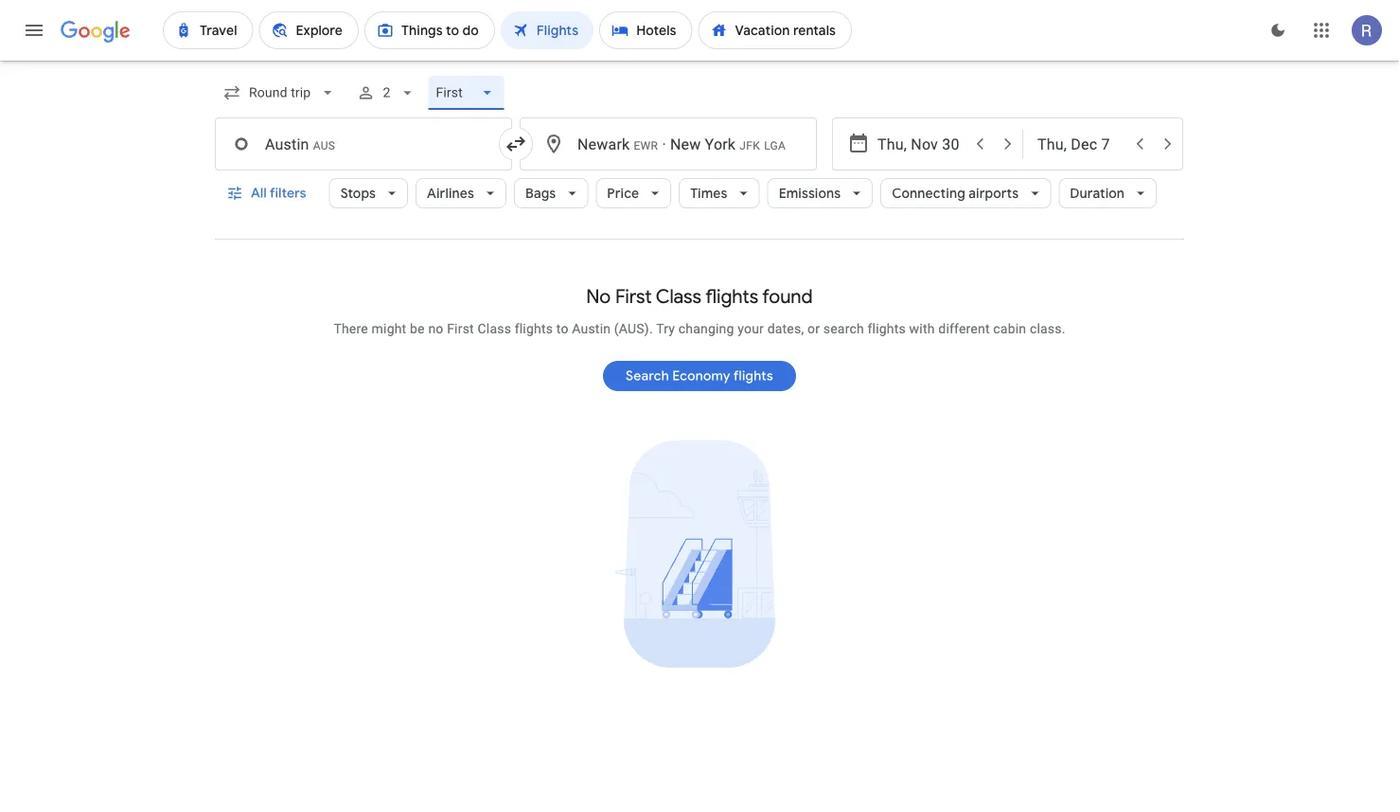 Task type: locate. For each thing, give the bounding box(es) containing it.
1 vertical spatial first
[[447, 321, 474, 337]]

2
[[383, 85, 391, 101]]

first up (aus).
[[615, 285, 652, 309]]

flights down your
[[734, 368, 774, 385]]

different
[[939, 321, 990, 337]]

all filters
[[251, 185, 307, 202]]

0 horizontal spatial first
[[447, 321, 474, 337]]

search economy flights button
[[603, 354, 796, 399]]

connecting airports button
[[881, 171, 1052, 216]]

0 vertical spatial class
[[656, 285, 702, 309]]

flights
[[706, 285, 759, 309], [515, 321, 553, 337], [868, 321, 906, 337], [734, 368, 774, 385]]

found
[[763, 285, 813, 309]]

airlines
[[427, 185, 475, 202]]

bags button
[[514, 171, 588, 216]]

economy
[[673, 368, 731, 385]]

None text field
[[215, 118, 512, 171], [520, 118, 817, 171], [215, 118, 512, 171], [520, 118, 817, 171]]

be
[[410, 321, 425, 337]]

(aus).
[[614, 321, 653, 337]]

emissions button
[[768, 171, 873, 216]]

duration button
[[1059, 171, 1157, 216]]

swap origin and destination. image
[[505, 133, 528, 156]]

no
[[428, 321, 444, 337]]

all filters button
[[215, 171, 322, 216]]

Return text field
[[1038, 119, 1125, 170]]

1 horizontal spatial first
[[615, 285, 652, 309]]

2 button
[[349, 71, 425, 116]]

or
[[808, 321, 820, 337]]

first
[[615, 285, 652, 309], [447, 321, 474, 337]]

main menu image
[[23, 19, 45, 42]]

class
[[656, 285, 702, 309], [478, 321, 511, 337]]

None field
[[215, 76, 345, 110], [428, 76, 504, 110], [215, 76, 345, 110], [428, 76, 504, 110]]

None search field
[[215, 71, 1185, 240]]

0 horizontal spatial class
[[478, 321, 511, 337]]

flights left with
[[868, 321, 906, 337]]

flights up your
[[706, 285, 759, 309]]

flights inside button
[[734, 368, 774, 385]]

class up try
[[656, 285, 702, 309]]

first right the no
[[447, 321, 474, 337]]

might
[[372, 321, 407, 337]]

·
[[662, 135, 667, 153]]

duration
[[1071, 185, 1125, 202]]

flights left to
[[515, 321, 553, 337]]

1 horizontal spatial class
[[656, 285, 702, 309]]

no first class flights found
[[587, 285, 813, 309]]

class right the no
[[478, 321, 511, 337]]

change appearance image
[[1256, 8, 1301, 53]]

search economy flights
[[626, 368, 774, 385]]

to
[[557, 321, 569, 337]]



Task type: describe. For each thing, give the bounding box(es) containing it.
austin
[[572, 321, 611, 337]]

connecting airports
[[892, 185, 1019, 202]]

price button
[[596, 171, 672, 216]]

newark
[[578, 135, 630, 153]]

no
[[587, 285, 611, 309]]

try
[[656, 321, 675, 337]]

search
[[626, 368, 670, 385]]

times button
[[679, 171, 760, 216]]

times
[[691, 185, 728, 202]]

search
[[824, 321, 865, 337]]

emissions
[[779, 185, 841, 202]]

york
[[705, 135, 736, 153]]

all
[[251, 185, 267, 202]]

Departure text field
[[878, 119, 965, 170]]

· new york
[[658, 135, 736, 153]]

filters
[[270, 185, 307, 202]]

cabin
[[994, 321, 1027, 337]]

connecting
[[892, 185, 966, 202]]

there
[[334, 321, 368, 337]]

your
[[738, 321, 764, 337]]

new
[[670, 135, 701, 153]]

changing
[[679, 321, 735, 337]]

0 vertical spatial first
[[615, 285, 652, 309]]

with
[[910, 321, 935, 337]]

none search field containing newark
[[215, 71, 1185, 240]]

class.
[[1030, 321, 1066, 337]]

airlines button
[[416, 171, 507, 216]]

bags
[[526, 185, 556, 202]]

dates,
[[768, 321, 804, 337]]

there might be no first class flights to austin (aus). try changing your dates, or search flights with different cabin class.
[[334, 321, 1066, 337]]

stops button
[[329, 171, 408, 216]]

1 vertical spatial class
[[478, 321, 511, 337]]

stops
[[341, 185, 376, 202]]

price
[[607, 185, 640, 202]]

airports
[[969, 185, 1019, 202]]



Task type: vqa. For each thing, say whether or not it's contained in the screenshot.
3rd NAP from the top
no



